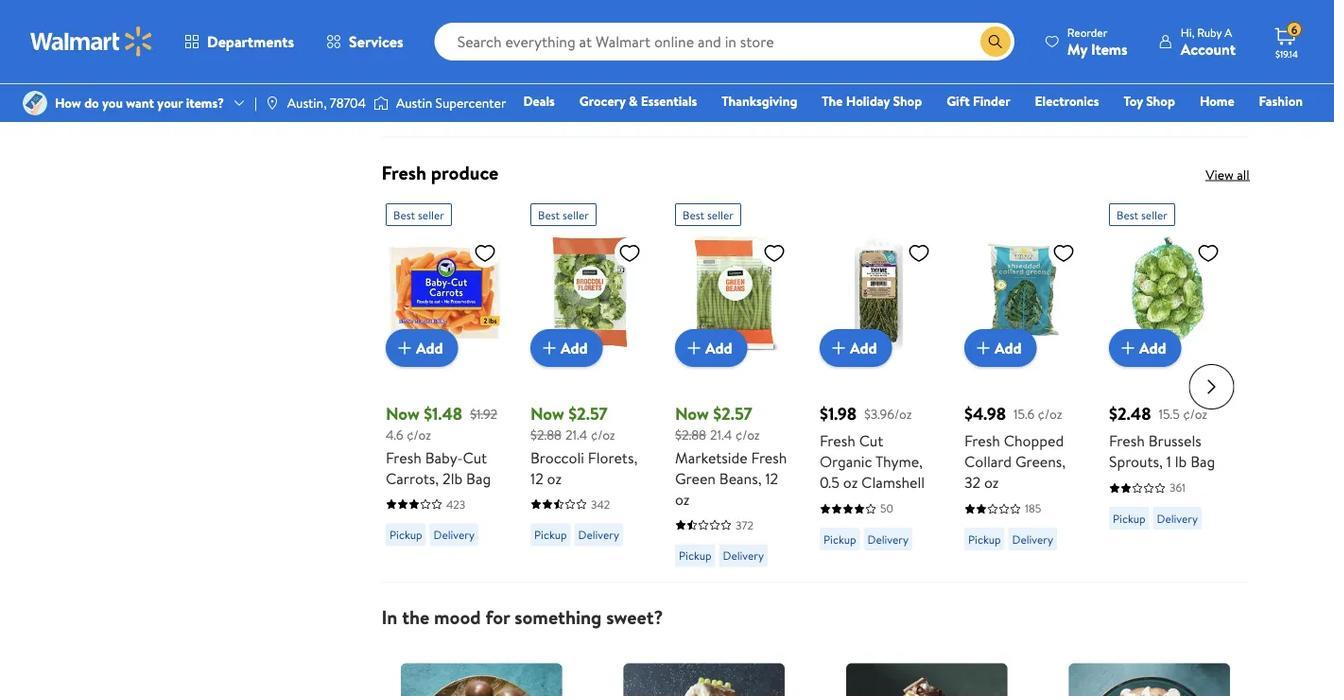Task type: locate. For each thing, give the bounding box(es) containing it.
2 $2.57 from the left
[[713, 401, 752, 425]]

4 seller from the left
[[1141, 206, 1167, 222]]

best seller up marketside fresh green beans, 12 oz image
[[682, 206, 733, 222]]

oz left florets,
[[547, 467, 561, 488]]

marketside fresh green beans, 12 oz image
[[675, 233, 793, 351]]

fresh inside now $1.48 $1.92 4.6 ¢/oz fresh baby-cut carrots, 2lb bag
[[385, 446, 421, 467]]

now $2.57 $2.88 21.4 ¢/oz marketside fresh green beans, 12 oz
[[675, 401, 787, 509]]

do
[[84, 94, 99, 112]]

1 horizontal spatial cut
[[859, 430, 883, 451]]

1
[[1166, 451, 1171, 471]]

seller
[[417, 206, 444, 222], [562, 206, 589, 222], [707, 206, 733, 222], [1141, 206, 1167, 222]]

2 12 from the left
[[765, 467, 778, 488]]

1 horizontal spatial $2.88
[[675, 425, 706, 444]]

$2.57 inside "now $2.57 $2.88 21.4 ¢/oz broccoli florets, 12 oz"
[[568, 401, 607, 425]]

6 add from the left
[[1139, 337, 1166, 358]]

the
[[822, 92, 843, 110]]

1 horizontal spatial  image
[[373, 94, 389, 113]]

1 horizontal spatial shop
[[1146, 92, 1175, 110]]

pickup down 0.5
[[823, 531, 856, 547]]

4.6
[[385, 425, 403, 444]]

best up fresh brussels sprouts, 1 lb bag "image"
[[1116, 206, 1138, 222]]

0 horizontal spatial cut
[[462, 446, 487, 467]]

best up marketside fresh green beans, 12 oz image
[[682, 206, 704, 222]]

bag right lb
[[1190, 451, 1215, 471]]

best for fresh baby-cut carrots, 2lb bag
[[393, 206, 415, 222]]

$2.48 15.5 ¢/oz fresh brussels sprouts, 1 lb bag
[[1109, 401, 1215, 471]]

2 add to cart image from the left
[[538, 336, 560, 359]]

3 seller from the left
[[707, 206, 733, 222]]

add for fresh
[[416, 337, 443, 358]]

your
[[157, 94, 183, 112]]

add to cart image for now $1.48
[[393, 336, 416, 359]]

beans,
[[719, 467, 761, 488]]

add button
[[385, 329, 458, 366], [530, 329, 602, 366], [675, 329, 747, 366], [819, 329, 892, 366], [964, 329, 1037, 366], [1109, 329, 1181, 366]]

fashion
[[1259, 92, 1303, 110]]

5 add button from the left
[[964, 329, 1037, 366]]

walmart+
[[1247, 118, 1303, 137]]

$2.57 for marketside
[[713, 401, 752, 425]]

fresh
[[382, 159, 426, 185], [819, 430, 855, 451], [964, 430, 1000, 451], [1109, 430, 1145, 451], [385, 446, 421, 467], [751, 446, 787, 467]]

fresh right marketside
[[751, 446, 787, 467]]

austin
[[396, 94, 432, 112]]

supercenter
[[436, 94, 506, 112]]

1 21.4 from the left
[[565, 425, 587, 444]]

fresh down 4.6
[[385, 446, 421, 467]]

0 horizontal spatial shop
[[893, 92, 922, 110]]

debit
[[1190, 118, 1222, 137]]

cut right 2lb
[[462, 446, 487, 467]]

gift
[[947, 92, 970, 110]]

add to cart image
[[682, 336, 705, 359]]

1 $2.57 from the left
[[568, 401, 607, 425]]

21.4 up marketside
[[710, 425, 732, 444]]

1 12 from the left
[[530, 467, 543, 488]]

best seller for marketside fresh green beans, 12 oz
[[682, 206, 733, 222]]

¢/oz up marketside
[[735, 425, 760, 444]]

2 best from the left
[[538, 206, 559, 222]]

¢/oz inside $2.48 15.5 ¢/oz fresh brussels sprouts, 1 lb bag
[[1183, 404, 1207, 423]]

product group
[[385, 0, 504, 129], [385, 195, 504, 574], [530, 195, 648, 574], [675, 195, 793, 574], [819, 195, 938, 574], [964, 195, 1082, 574], [1109, 195, 1227, 574]]

sprouts,
[[1109, 451, 1163, 471]]

finder
[[973, 92, 1010, 110]]

shop
[[893, 92, 922, 110], [1146, 92, 1175, 110]]

now
[[385, 401, 419, 425], [530, 401, 564, 425], [675, 401, 709, 425]]

 image
[[23, 91, 47, 115], [373, 94, 389, 113]]

one debit link
[[1150, 117, 1231, 138]]

services
[[349, 31, 403, 52]]

0 horizontal spatial $2.88
[[530, 425, 561, 444]]

account
[[1181, 38, 1236, 59]]

add button for fresh brussels sprouts, 1 lb bag
[[1109, 329, 1181, 366]]

3 add from the left
[[705, 337, 732, 358]]

fresh down $4.98
[[964, 430, 1000, 451]]

2 21.4 from the left
[[710, 425, 732, 444]]

¢/oz inside $4.98 15.6 ¢/oz fresh chopped collard greens, 32 oz
[[1037, 404, 1062, 423]]

add button for broccoli florets, 12 oz
[[530, 329, 602, 366]]

sweet?
[[606, 604, 663, 630]]

12 left florets,
[[530, 467, 543, 488]]

fresh cut organic thyme, 0.5 oz clamshell image
[[819, 233, 938, 351]]

now inside now $1.48 $1.92 4.6 ¢/oz fresh baby-cut carrots, 2lb bag
[[385, 401, 419, 425]]

one
[[1158, 118, 1187, 137]]

2 horizontal spatial now
[[675, 401, 709, 425]]

372
[[735, 516, 753, 532]]

15.6
[[1013, 404, 1034, 423]]

$2.88 up broccoli
[[530, 425, 561, 444]]

fashion link
[[1251, 91, 1312, 111]]

best for marketside fresh green beans, 12 oz
[[682, 206, 704, 222]]

3 add button from the left
[[675, 329, 747, 366]]

add
[[416, 337, 443, 358], [560, 337, 587, 358], [705, 337, 732, 358], [850, 337, 877, 358], [994, 337, 1021, 358], [1139, 337, 1166, 358]]

361
[[1169, 479, 1185, 495]]

21.4
[[565, 425, 587, 444], [710, 425, 732, 444]]

best seller up "broccoli florets, 12 oz" image
[[538, 206, 589, 222]]

now inside "now $2.57 $2.88 21.4 ¢/oz broccoli florets, 12 oz"
[[530, 401, 564, 425]]

fresh brussels sprouts, 1 lb bag image
[[1109, 233, 1227, 351]]

 image right 78704
[[373, 94, 389, 113]]

2 best seller from the left
[[538, 206, 589, 222]]

next slide for product carousel list image
[[1189, 364, 1235, 409]]

add to favorites list, fresh cut organic thyme, 0.5 oz clamshell image
[[907, 241, 930, 264]]

best seller down fresh produce
[[393, 206, 444, 222]]

fresh baby-cut carrots, 2lb bag image
[[385, 233, 504, 351]]

1 horizontal spatial 21.4
[[710, 425, 732, 444]]

bag right 2lb
[[466, 467, 491, 488]]

thyme,
[[875, 451, 922, 471]]

now $2.57 $2.88 21.4 ¢/oz broccoli florets, 12 oz
[[530, 401, 637, 488]]

pickup up deals link
[[534, 24, 567, 40]]

$2.57 up marketside
[[713, 401, 752, 425]]

seller up "broccoli florets, 12 oz" image
[[562, 206, 589, 222]]

product group containing $2.48
[[1109, 195, 1227, 574]]

12 right beans,
[[765, 467, 778, 488]]

0 horizontal spatial now
[[385, 401, 419, 425]]

fresh produce
[[382, 159, 499, 185]]

something
[[515, 604, 602, 630]]

78704
[[330, 94, 366, 112]]

oz down marketside
[[675, 488, 689, 509]]

cut down "$3.96/oz" in the right of the page
[[859, 430, 883, 451]]

austin supercenter
[[396, 94, 506, 112]]

21.4 up broccoli
[[565, 425, 587, 444]]

seller for fresh brussels sprouts, 1 lb bag
[[1141, 206, 1167, 222]]

oz right "32"
[[984, 471, 999, 492]]

best seller up fresh brussels sprouts, 1 lb bag "image"
[[1116, 206, 1167, 222]]

my
[[1067, 38, 1088, 59]]

shop right holiday
[[893, 92, 922, 110]]

1 now from the left
[[385, 401, 419, 425]]

bag inside now $1.48 $1.92 4.6 ¢/oz fresh baby-cut carrots, 2lb bag
[[466, 467, 491, 488]]

cut
[[859, 430, 883, 451], [462, 446, 487, 467]]

walmart image
[[30, 26, 153, 57]]

deals link
[[515, 91, 563, 111]]

add to cart image
[[393, 336, 416, 359], [538, 336, 560, 359], [827, 336, 850, 359], [972, 336, 994, 359], [1116, 336, 1139, 359]]

baby-
[[425, 446, 462, 467]]

|
[[254, 94, 257, 112]]

$2.88 inside "now $2.57 $2.88 21.4 ¢/oz broccoli florets, 12 oz"
[[530, 425, 561, 444]]

¢/oz right 4.6
[[406, 425, 431, 444]]

2 seller from the left
[[562, 206, 589, 222]]

add for broccoli
[[560, 337, 587, 358]]

3 now from the left
[[675, 401, 709, 425]]

2 $2.88 from the left
[[675, 425, 706, 444]]

0 horizontal spatial bag
[[466, 467, 491, 488]]

¢/oz
[[1037, 404, 1062, 423], [1183, 404, 1207, 423], [406, 425, 431, 444], [590, 425, 615, 444], [735, 425, 760, 444]]

view
[[1206, 165, 1234, 183]]

¢/oz for broccoli florets, 12 oz
[[590, 425, 615, 444]]

thanksgiving link
[[713, 91, 806, 111]]

green
[[675, 467, 715, 488]]

seller up fresh brussels sprouts, 1 lb bag "image"
[[1141, 206, 1167, 222]]

$2.88 inside now $2.57 $2.88 21.4 ¢/oz marketside fresh green beans, 12 oz
[[675, 425, 706, 444]]

12 inside "now $2.57 $2.88 21.4 ¢/oz broccoli florets, 12 oz"
[[530, 467, 543, 488]]

delivery
[[1012, 8, 1053, 24], [1157, 8, 1198, 24], [578, 24, 619, 40], [723, 24, 764, 40], [867, 24, 908, 40], [1157, 510, 1198, 526], [433, 526, 474, 542], [578, 526, 619, 542], [867, 531, 908, 547], [1012, 531, 1053, 547], [723, 547, 764, 563]]

oz right 0.5
[[843, 471, 857, 492]]

1 horizontal spatial bag
[[1190, 451, 1215, 471]]

now inside now $2.57 $2.88 21.4 ¢/oz marketside fresh green beans, 12 oz
[[675, 401, 709, 425]]

$2.57
[[568, 401, 607, 425], [713, 401, 752, 425]]

1 add to cart image from the left
[[393, 336, 416, 359]]

oz inside now $2.57 $2.88 21.4 ¢/oz marketside fresh green beans, 12 oz
[[675, 488, 689, 509]]

want
[[126, 94, 154, 112]]

1 seller from the left
[[417, 206, 444, 222]]

¢/oz right 15.6
[[1037, 404, 1062, 423]]

add for marketside
[[705, 337, 732, 358]]

$3.96/oz
[[864, 404, 912, 423]]

0 horizontal spatial 12
[[530, 467, 543, 488]]

1 best from the left
[[393, 206, 415, 222]]

departments button
[[168, 19, 310, 64]]

now up marketside
[[675, 401, 709, 425]]

gift finder link
[[938, 91, 1019, 111]]

best
[[393, 206, 415, 222], [538, 206, 559, 222], [682, 206, 704, 222], [1116, 206, 1138, 222]]

seller up marketside fresh green beans, 12 oz image
[[707, 206, 733, 222]]

hi, ruby a account
[[1181, 24, 1236, 59]]

4 best from the left
[[1116, 206, 1138, 222]]

$2.57 inside now $2.57 $2.88 21.4 ¢/oz marketside fresh green beans, 12 oz
[[713, 401, 752, 425]]

pickup down broccoli
[[534, 526, 567, 542]]

fashion registry
[[1085, 92, 1303, 137]]

0 horizontal spatial  image
[[23, 91, 47, 115]]

21.4 inside now $2.57 $2.88 21.4 ¢/oz marketside fresh green beans, 12 oz
[[710, 425, 732, 444]]

21.4 for marketside
[[710, 425, 732, 444]]

5 add to cart image from the left
[[1116, 336, 1139, 359]]

1 $2.88 from the left
[[530, 425, 561, 444]]

bag inside $2.48 15.5 ¢/oz fresh brussels sprouts, 1 lb bag
[[1190, 451, 1215, 471]]

6 add button from the left
[[1109, 329, 1181, 366]]

oz inside $4.98 15.6 ¢/oz fresh chopped collard greens, 32 oz
[[984, 471, 999, 492]]

add to favorites list, fresh brussels sprouts, 1 lb bag image
[[1197, 241, 1219, 264]]

now left $1.48
[[385, 401, 419, 425]]

50
[[880, 500, 893, 516]]

2 shop from the left
[[1146, 92, 1175, 110]]

¢/oz right 15.5 at the bottom of page
[[1183, 404, 1207, 423]]

 image left how
[[23, 91, 47, 115]]

now for fresh
[[385, 401, 419, 425]]

2 add button from the left
[[530, 329, 602, 366]]

austin, 78704
[[287, 94, 366, 112]]

4 best seller from the left
[[1116, 206, 1167, 222]]

$19.14
[[1276, 47, 1298, 60]]

4 add to cart image from the left
[[972, 336, 994, 359]]

21.4 inside "now $2.57 $2.88 21.4 ¢/oz broccoli florets, 12 oz"
[[565, 425, 587, 444]]

$2.57 up florets,
[[568, 401, 607, 425]]

¢/oz inside now $1.48 $1.92 4.6 ¢/oz fresh baby-cut carrots, 2lb bag
[[406, 425, 431, 444]]

1 add from the left
[[416, 337, 443, 358]]

 image for austin supercenter
[[373, 94, 389, 113]]

¢/oz up florets,
[[590, 425, 615, 444]]

seller for broccoli florets, 12 oz
[[562, 206, 589, 222]]

fresh down $2.48
[[1109, 430, 1145, 451]]

¢/oz inside "now $2.57 $2.88 21.4 ¢/oz broccoli florets, 12 oz"
[[590, 425, 615, 444]]

1 add button from the left
[[385, 329, 458, 366]]

15.5
[[1158, 404, 1180, 423]]

 image
[[265, 96, 280, 111]]

12 inside now $2.57 $2.88 21.4 ¢/oz marketside fresh green beans, 12 oz
[[765, 467, 778, 488]]

list
[[370, 629, 1261, 696]]

2 now from the left
[[530, 401, 564, 425]]

0 horizontal spatial 21.4
[[565, 425, 587, 444]]

the holiday shop
[[822, 92, 922, 110]]

1 best seller from the left
[[393, 206, 444, 222]]

florets,
[[588, 446, 637, 467]]

4 add from the left
[[850, 337, 877, 358]]

0 horizontal spatial $2.57
[[568, 401, 607, 425]]

pickup up the
[[823, 24, 856, 40]]

3 best from the left
[[682, 206, 704, 222]]

add button for marketside fresh green beans, 12 oz
[[675, 329, 747, 366]]

1 horizontal spatial 12
[[765, 467, 778, 488]]

423
[[446, 496, 465, 512]]

$2.48
[[1109, 401, 1151, 425]]

fresh down $1.98
[[819, 430, 855, 451]]

¢/oz inside now $2.57 $2.88 21.4 ¢/oz marketside fresh green beans, 12 oz
[[735, 425, 760, 444]]

1 horizontal spatial $2.57
[[713, 401, 752, 425]]

3 best seller from the left
[[682, 206, 733, 222]]

2 add from the left
[[560, 337, 587, 358]]

best seller
[[393, 206, 444, 222], [538, 206, 589, 222], [682, 206, 733, 222], [1116, 206, 1167, 222]]

oz inside "now $2.57 $2.88 21.4 ¢/oz broccoli florets, 12 oz"
[[547, 467, 561, 488]]

1 horizontal spatial now
[[530, 401, 564, 425]]

$2.88 up marketside
[[675, 425, 706, 444]]

21.4 for broccoli
[[565, 425, 587, 444]]

for
[[486, 604, 510, 630]]

shop right toy
[[1146, 92, 1175, 110]]

best up "broccoli florets, 12 oz" image
[[538, 206, 559, 222]]

seller down fresh produce
[[417, 206, 444, 222]]

services button
[[310, 19, 420, 64]]

fresh chopped collard greens, 32 oz image
[[964, 233, 1082, 351]]

toy shop
[[1124, 92, 1175, 110]]

now up broccoli
[[530, 401, 564, 425]]

best down fresh produce
[[393, 206, 415, 222]]



Task type: describe. For each thing, give the bounding box(es) containing it.
2lb
[[442, 467, 462, 488]]

brussels
[[1148, 430, 1201, 451]]

toy shop link
[[1115, 91, 1184, 111]]

registry
[[1085, 118, 1134, 137]]

one debit
[[1158, 118, 1222, 137]]

pickup down "32"
[[968, 531, 1001, 547]]

marketside
[[675, 446, 747, 467]]

collard
[[964, 451, 1011, 471]]

grocery & essentials link
[[571, 91, 706, 111]]

how do you want your items?
[[55, 94, 224, 112]]

fresh left produce
[[382, 159, 426, 185]]

now $1.48 $1.92 4.6 ¢/oz fresh baby-cut carrots, 2lb bag
[[385, 401, 497, 488]]

fresh inside $1.98 $3.96/oz fresh cut organic thyme, 0.5 oz clamshell
[[819, 430, 855, 451]]

produce
[[431, 159, 499, 185]]

reorder
[[1067, 24, 1108, 40]]

best seller for fresh baby-cut carrots, 2lb bag
[[393, 206, 444, 222]]

toy
[[1124, 92, 1143, 110]]

carrots,
[[385, 467, 439, 488]]

broccoli florets, 12 oz image
[[530, 233, 648, 351]]

deals
[[523, 92, 555, 110]]

add to cart image for now $2.57
[[538, 336, 560, 359]]

best for fresh brussels sprouts, 1 lb bag
[[1116, 206, 1138, 222]]

add to favorites list, fresh chopped collard greens, 32 oz image
[[1052, 241, 1075, 264]]

$2.88 for marketside
[[675, 425, 706, 444]]

gift finder
[[947, 92, 1010, 110]]

oz inside $1.98 $3.96/oz fresh cut organic thyme, 0.5 oz clamshell
[[843, 471, 857, 492]]

0.5
[[819, 471, 839, 492]]

5 add from the left
[[994, 337, 1021, 358]]

32
[[964, 471, 980, 492]]

departments
[[207, 31, 294, 52]]

¢/oz for fresh baby-cut carrots, 2lb bag
[[406, 425, 431, 444]]

$4.98
[[964, 401, 1006, 425]]

ruby
[[1197, 24, 1222, 40]]

essentials
[[641, 92, 697, 110]]

all
[[1237, 165, 1250, 183]]

how
[[55, 94, 81, 112]]

cut inside $1.98 $3.96/oz fresh cut organic thyme, 0.5 oz clamshell
[[859, 430, 883, 451]]

in
[[382, 604, 398, 630]]

grocery & essentials
[[580, 92, 697, 110]]

you
[[102, 94, 123, 112]]

pickup up essentials
[[679, 24, 711, 40]]

best seller for broccoli florets, 12 oz
[[538, 206, 589, 222]]

electronics link
[[1027, 91, 1108, 111]]

$2.88 for broccoli
[[530, 425, 561, 444]]

austin,
[[287, 94, 327, 112]]

search icon image
[[988, 34, 1003, 49]]

now for marketside
[[675, 401, 709, 425]]

fresh inside $2.48 15.5 ¢/oz fresh brussels sprouts, 1 lb bag
[[1109, 430, 1145, 451]]

pickup up search icon
[[968, 8, 1001, 24]]

organic
[[819, 451, 872, 471]]

electronics
[[1035, 92, 1099, 110]]

1 shop from the left
[[893, 92, 922, 110]]

add to cart image for $2.48
[[1116, 336, 1139, 359]]

view all
[[1206, 165, 1250, 183]]

6
[[1291, 21, 1298, 38]]

add for sprouts,
[[1139, 337, 1166, 358]]

reorder my items
[[1067, 24, 1128, 59]]

clamshell
[[861, 471, 925, 492]]

seller for fresh baby-cut carrots, 2lb bag
[[417, 206, 444, 222]]

add button for fresh baby-cut carrots, 2lb bag
[[385, 329, 458, 366]]

&
[[629, 92, 638, 110]]

pickup down carrots,
[[389, 526, 422, 542]]

product group containing $1.98
[[819, 195, 938, 574]]

Search search field
[[435, 23, 1015, 61]]

$2.57 for broccoli
[[568, 401, 607, 425]]

add to favorites list, fresh baby-cut carrots, 2lb bag image
[[473, 241, 496, 264]]

product group containing $4.98
[[964, 195, 1082, 574]]

items
[[1091, 38, 1128, 59]]

$4.98 15.6 ¢/oz fresh chopped collard greens, 32 oz
[[964, 401, 1065, 492]]

pickup down green
[[679, 547, 711, 563]]

home link
[[1191, 91, 1243, 111]]

best seller for fresh brussels sprouts, 1 lb bag
[[1116, 206, 1167, 222]]

a
[[1225, 24, 1232, 40]]

hi,
[[1181, 24, 1195, 40]]

chopped
[[1003, 430, 1064, 451]]

$1.98
[[819, 401, 856, 425]]

the
[[402, 604, 430, 630]]

view all link
[[1206, 165, 1250, 183]]

3 add to cart image from the left
[[827, 336, 850, 359]]

¢/oz for marketside fresh green beans, 12 oz
[[735, 425, 760, 444]]

add to favorites list, marketside fresh green beans, 12 oz image
[[763, 241, 785, 264]]

fresh inside now $2.57 $2.88 21.4 ¢/oz marketside fresh green beans, 12 oz
[[751, 446, 787, 467]]

home
[[1200, 92, 1235, 110]]

$1.48
[[423, 401, 462, 425]]

lb
[[1175, 451, 1187, 471]]

walmart+ link
[[1238, 117, 1312, 138]]

pickup down "sprouts,"
[[1113, 510, 1145, 526]]

broccoli
[[530, 446, 584, 467]]

product group containing now $1.48
[[385, 195, 504, 574]]

 image for how do you want your items?
[[23, 91, 47, 115]]

grocery
[[580, 92, 626, 110]]

registry link
[[1077, 117, 1142, 138]]

342
[[591, 496, 610, 512]]

$1.92
[[470, 404, 497, 423]]

in the mood for something sweet?
[[382, 604, 663, 630]]

seller for marketside fresh green beans, 12 oz
[[707, 206, 733, 222]]

the holiday shop link
[[814, 91, 931, 111]]

add to favorites list, broccoli florets, 12 oz image
[[618, 241, 641, 264]]

best for broccoli florets, 12 oz
[[538, 206, 559, 222]]

fresh inside $4.98 15.6 ¢/oz fresh chopped collard greens, 32 oz
[[964, 430, 1000, 451]]

holiday
[[846, 92, 890, 110]]

cut inside now $1.48 $1.92 4.6 ¢/oz fresh baby-cut carrots, 2lb bag
[[462, 446, 487, 467]]

greens,
[[1015, 451, 1065, 471]]

Walmart Site-Wide search field
[[435, 23, 1015, 61]]

4 add button from the left
[[819, 329, 892, 366]]

thanksgiving
[[722, 92, 797, 110]]

now for broccoli
[[530, 401, 564, 425]]



Task type: vqa. For each thing, say whether or not it's contained in the screenshot.


